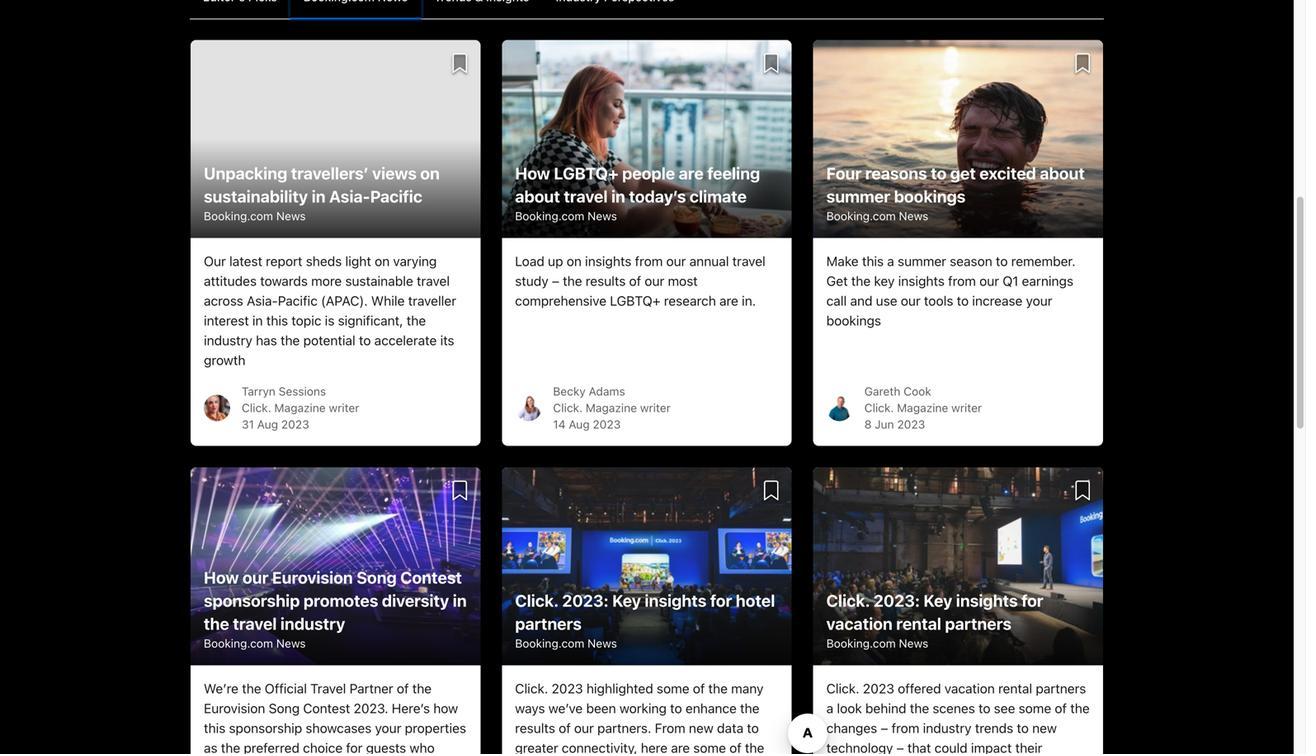 Task type: describe. For each thing, give the bounding box(es) containing it.
some inside click. 2023 offered vacation rental partners a look behind the scenes to see some of the changes – from industry trends to new technology – that could impact th
[[1019, 701, 1052, 716]]

look
[[837, 701, 862, 716]]

sustainable
[[345, 273, 413, 289]]

2023 for summer
[[897, 417, 925, 431]]

travellers'
[[291, 163, 369, 183]]

tarryn sessions click. magazine writer 31 aug 2023
[[242, 384, 359, 431]]

click. 2023: key insights for hotel partners booking.com news
[[515, 591, 775, 650]]

we're
[[204, 681, 239, 696]]

feeling
[[707, 163, 760, 183]]

towards
[[260, 273, 308, 289]]

topic
[[292, 313, 321, 328]]

get
[[951, 163, 976, 183]]

hotel
[[736, 591, 775, 610]]

of up enhance
[[693, 681, 705, 696]]

for inside we're the official travel partner of the eurovision song contest 2023. here's how this sponsorship showcases your properties as the preferred choice for guests
[[346, 740, 363, 754]]

and
[[850, 293, 873, 308]]

how our eurovision song contest sponsorship promotes diversity in the travel industry booking.com news
[[204, 568, 467, 650]]

booking.com news link for summer
[[827, 209, 929, 223]]

about for how lgbtq+ people are feeling about travel in today's climate
[[515, 187, 560, 206]]

is
[[325, 313, 335, 328]]

key for partners
[[612, 591, 641, 610]]

aug for today's
[[569, 417, 590, 431]]

song inside how our eurovision song contest sponsorship promotes diversity in the travel industry booking.com news
[[357, 568, 397, 587]]

travel inside our latest report sheds light on varying attitudes towards more sustainable travel across asia-pacific (apac). while traveller interest in this topic is significant, the industry has the potential to accelerate its growth
[[417, 273, 450, 289]]

this inside we're the official travel partner of the eurovision song contest 2023. here's how this sponsorship showcases your properties as the preferred choice for guests
[[204, 720, 226, 736]]

2023 for asia-
[[281, 417, 309, 431]]

travel
[[310, 681, 346, 696]]

in inside unpacking travellers' views on sustainability in asia-pacific booking.com news
[[312, 187, 326, 206]]

in inside our latest report sheds light on varying attitudes towards more sustainable travel across asia-pacific (apac). while traveller interest in this topic is significant, the industry has the potential to accelerate its growth
[[252, 313, 263, 328]]

to right tools
[[957, 293, 969, 308]]

to left see
[[979, 701, 991, 716]]

2 vertical spatial some
[[694, 740, 726, 754]]

sheds
[[306, 253, 342, 269]]

how lgbtq+ people are feeling about travel in today's climate link
[[515, 163, 760, 206]]

partners inside click. 2023 offered vacation rental partners a look behind the scenes to see some of the changes – from industry trends to new technology – that could impact th
[[1036, 681, 1086, 696]]

save image for click. 2023: key insights for vacation rental partners
[[1076, 481, 1090, 500]]

save image for how our eurovision song contest sponsorship promotes diversity in the travel industry
[[453, 481, 467, 500]]

official
[[265, 681, 307, 696]]

click. 2023: key insights for vacation rental partners booking.com news
[[827, 591, 1044, 650]]

increase
[[972, 293, 1023, 308]]

the up enhance
[[709, 681, 728, 696]]

choice
[[303, 740, 343, 754]]

our latest report sheds light on varying attitudes towards more sustainable travel across asia-pacific (apac). while traveller interest in this topic is significant, the industry has the potential to accelerate its growth
[[204, 253, 456, 368]]

bookings inside four reasons to get excited about summer bookings booking.com news
[[894, 187, 966, 206]]

booking.com inside unpacking travellers' views on sustainability in asia-pacific booking.com news
[[204, 209, 273, 223]]

four reasons to get excited about summer bookings link
[[827, 163, 1085, 206]]

gareth cook click. magazine writer 8 jun 2023
[[865, 384, 982, 431]]

load
[[515, 253, 545, 269]]

the inside how our eurovision song contest sponsorship promotes diversity in the travel industry booking.com news
[[204, 614, 229, 633]]

the inside load up on insights from our annual travel study – the results of our most comprehensive lgbtq+ research are in.
[[563, 273, 582, 289]]

2023: for rental
[[874, 591, 920, 610]]

insights for vacation
[[956, 591, 1018, 610]]

news inside how our eurovision song contest sponsorship promotes diversity in the travel industry booking.com news
[[276, 637, 306, 650]]

people
[[622, 163, 675, 183]]

sponsorship inside we're the official travel partner of the eurovision song contest 2023. here's how this sponsorship showcases your properties as the preferred choice for guests
[[229, 720, 302, 736]]

report
[[266, 253, 303, 269]]

the right we're
[[242, 681, 261, 696]]

gareth cook link
[[865, 384, 932, 398]]

booking.com news link for rental
[[827, 637, 929, 650]]

magazine for summer
[[897, 401, 949, 415]]

use
[[876, 293, 898, 308]]

on inside our latest report sheds light on varying attitudes towards more sustainable travel across asia-pacific (apac). while traveller interest in this topic is significant, the industry has the potential to accelerate its growth
[[375, 253, 390, 269]]

see
[[994, 701, 1015, 716]]

potential
[[303, 332, 356, 348]]

guests
[[366, 740, 406, 754]]

greater
[[515, 740, 558, 754]]

from
[[655, 720, 686, 736]]

tarryn
[[242, 384, 276, 398]]

contest inside we're the official travel partner of the eurovision song contest 2023. here's how this sponsorship showcases your properties as the preferred choice for guests
[[303, 701, 350, 716]]

to right the data at the bottom
[[747, 720, 759, 736]]

in inside how lgbtq+ people are feeling about travel in today's climate booking.com news
[[611, 187, 625, 206]]

this inside our latest report sheds light on varying attitudes towards more sustainable travel across asia-pacific (apac). while traveller interest in this topic is significant, the industry has the potential to accelerate its growth
[[266, 313, 288, 328]]

summer inside four reasons to get excited about summer bookings booking.com news
[[827, 187, 891, 206]]

of inside load up on insights from our annual travel study – the results of our most comprehensive lgbtq+ research are in.
[[629, 273, 641, 289]]

interest
[[204, 313, 249, 328]]

significant,
[[338, 313, 403, 328]]

light
[[345, 253, 371, 269]]

1 horizontal spatial –
[[881, 720, 888, 736]]

0 horizontal spatial some
[[657, 681, 690, 696]]

unpacking travellers' views on sustainability in asia-pacific booking.com news
[[204, 163, 440, 223]]

booking.com news link for partners
[[515, 637, 617, 650]]

the inside make this a summer season to remember. get the key insights from our q1 earnings call and use our tools to increase your bookings
[[852, 273, 871, 289]]

a inside make this a summer season to remember. get the key insights from our q1 earnings call and use our tools to increase your bookings
[[887, 253, 894, 269]]

eurovision inside how our eurovision song contest sponsorship promotes diversity in the travel industry booking.com news
[[272, 568, 353, 587]]

click. inside gareth cook click. magazine writer 8 jun 2023
[[865, 401, 894, 415]]

promotes
[[304, 591, 378, 610]]

14
[[553, 417, 566, 431]]

how for how lgbtq+ people are feeling about travel in today's climate
[[515, 163, 550, 183]]

booking.com inside four reasons to get excited about summer bookings booking.com news
[[827, 209, 896, 223]]

news inside click. 2023: key insights for hotel partners booking.com news
[[588, 637, 617, 650]]

properties
[[405, 720, 466, 736]]

tools
[[924, 293, 954, 308]]

call
[[827, 293, 847, 308]]

to inside four reasons to get excited about summer bookings booking.com news
[[931, 163, 947, 183]]

while
[[371, 293, 405, 308]]

to up the q1
[[996, 253, 1008, 269]]

click. inside click. 2023 highlighted some of the many ways we've been working to enhance the results of our partners. from new data to greater connectivity, here are some of
[[515, 681, 548, 696]]

to inside our latest report sheds light on varying attitudes towards more sustainable travel across asia-pacific (apac). while traveller interest in this topic is significant, the industry has the potential to accelerate its growth
[[359, 332, 371, 348]]

for for click. 2023: key insights for vacation rental partners
[[1022, 591, 1044, 610]]

results inside click. 2023 highlighted some of the many ways we've been working to enhance the results of our partners. from new data to greater connectivity, here are some of
[[515, 720, 555, 736]]

are inside click. 2023 highlighted some of the many ways we've been working to enhance the results of our partners. from new data to greater connectivity, here are some of
[[671, 740, 690, 754]]

here's
[[392, 701, 430, 716]]

save image for four reasons to get excited about summer bookings
[[1076, 53, 1090, 73]]

preferred
[[244, 740, 300, 754]]

unpacking
[[204, 163, 287, 183]]

impact
[[971, 740, 1012, 754]]

growth
[[204, 352, 246, 368]]

news inside how lgbtq+ people are feeling about travel in today's climate booking.com news
[[588, 209, 617, 223]]

four reasons to get excited about summer bookings booking.com news
[[827, 163, 1085, 223]]

rental inside the click. 2023: key insights for vacation rental partners booking.com news
[[896, 614, 942, 633]]

rental inside click. 2023 offered vacation rental partners a look behind the scenes to see some of the changes – from industry trends to new technology – that could impact th
[[999, 681, 1033, 696]]

four
[[827, 163, 862, 183]]

click. inside becky adams click. magazine writer 14 aug 2023
[[553, 401, 583, 415]]

vacation inside click. 2023 offered vacation rental partners a look behind the scenes to see some of the changes – from industry trends to new technology – that could impact th
[[945, 681, 995, 696]]

could
[[935, 740, 968, 754]]

– inside load up on insights from our annual travel study – the results of our most comprehensive lgbtq+ research are in.
[[552, 273, 559, 289]]

from inside click. 2023 offered vacation rental partners a look behind the scenes to see some of the changes – from industry trends to new technology – that could impact th
[[892, 720, 920, 736]]

the right as on the left of page
[[221, 740, 240, 754]]

booking.com q1 earnings image
[[813, 40, 1103, 238]]

varying
[[393, 253, 437, 269]]

gareth
[[865, 384, 901, 398]]

bookings inside make this a summer season to remember. get the key insights from our q1 earnings call and use our tools to increase your bookings
[[827, 313, 881, 328]]

pacific inside our latest report sheds light on varying attitudes towards more sustainable travel across asia-pacific (apac). while traveller interest in this topic is significant, the industry has the potential to accelerate its growth
[[278, 293, 318, 308]]

the down many on the bottom of the page
[[740, 701, 760, 716]]

partners inside the click. 2023: key insights for vacation rental partners booking.com news
[[945, 614, 1012, 633]]

we're the official travel partner of the eurovision song contest 2023. here's how this sponsorship showcases your properties as the preferred choice for guests 
[[204, 681, 466, 754]]

offered
[[898, 681, 941, 696]]

save image for how lgbtq+ people are feeling about travel in today's climate
[[764, 53, 779, 73]]

booking.com news link for promotes
[[204, 637, 306, 650]]

season
[[950, 253, 993, 269]]

new inside click. 2023 offered vacation rental partners a look behind the scenes to see some of the changes – from industry trends to new technology – that could impact th
[[1033, 720, 1057, 736]]

attitudes
[[204, 273, 257, 289]]

get
[[827, 273, 848, 289]]

comprehensive
[[515, 293, 607, 308]]

working
[[620, 701, 667, 716]]

views
[[372, 163, 417, 183]]

behind
[[866, 701, 907, 716]]

song inside we're the official travel partner of the eurovision song contest 2023. here's how this sponsorship showcases your properties as the preferred choice for guests
[[269, 701, 300, 716]]

sponsorship inside how our eurovision song contest sponsorship promotes diversity in the travel industry booking.com news
[[204, 591, 300, 610]]

research
[[664, 293, 716, 308]]

how lgbtq+ people are feeling about travel in today's climate booking.com news
[[515, 163, 760, 223]]

for for click. 2023: key insights for hotel partners
[[710, 591, 732, 610]]

excited
[[980, 163, 1036, 183]]

click. 2023: key insights for hotel partners link
[[515, 591, 775, 633]]

your inside make this a summer season to remember. get the key insights from our q1 earnings call and use our tools to increase your bookings
[[1026, 293, 1053, 308]]

jun
[[875, 417, 894, 431]]



Task type: vqa. For each thing, say whether or not it's contained in the screenshot.
Property related to property management link related to automatic messages
no



Task type: locate. For each thing, give the bounding box(es) containing it.
news up highlighted
[[588, 637, 617, 650]]

about for four reasons to get excited about summer bookings
[[1040, 163, 1085, 183]]

0 horizontal spatial key
[[612, 591, 641, 610]]

booking.com up the "we've"
[[515, 637, 585, 650]]

from left annual
[[635, 253, 663, 269]]

sessions
[[279, 384, 326, 398]]

the down offered
[[910, 701, 929, 716]]

writer inside gareth cook click. magazine writer 8 jun 2023
[[952, 401, 982, 415]]

to up from
[[670, 701, 682, 716]]

2 horizontal spatial partners
[[1036, 681, 1086, 696]]

aug for booking.com
[[257, 417, 278, 431]]

the up and
[[852, 273, 871, 289]]

contest up diversity
[[400, 568, 462, 587]]

make
[[827, 253, 859, 269]]

industry down promotes
[[281, 614, 345, 633]]

results
[[586, 273, 626, 289], [515, 720, 555, 736]]

0 horizontal spatial contest
[[303, 701, 350, 716]]

on right views
[[420, 163, 440, 183]]

1 horizontal spatial magazine
[[586, 401, 637, 415]]

more
[[311, 273, 342, 289]]

1 2023: from the left
[[562, 591, 609, 610]]

to down significant,
[[359, 332, 371, 348]]

contest down travel
[[303, 701, 350, 716]]

booking.com news link for travel
[[515, 209, 617, 223]]

1 vertical spatial summer
[[898, 253, 947, 269]]

0 vertical spatial your
[[1026, 293, 1053, 308]]

click. 2023 highlighted some of the many ways we've been working to enhance the results of our partners. from new data to greater connectivity, here are some of 
[[515, 681, 768, 754]]

magazine
[[274, 401, 326, 415], [586, 401, 637, 415], [897, 401, 949, 415]]

from inside make this a summer season to remember. get the key insights from our q1 earnings call and use our tools to increase your bookings
[[948, 273, 976, 289]]

0 horizontal spatial on
[[375, 253, 390, 269]]

1 vertical spatial sponsorship
[[229, 720, 302, 736]]

1 vertical spatial about
[[515, 187, 560, 206]]

news down sustainability at the left top
[[276, 209, 306, 223]]

we've
[[549, 701, 583, 716]]

about right excited at right top
[[1040, 163, 1085, 183]]

1 horizontal spatial about
[[1040, 163, 1085, 183]]

eurovision inside we're the official travel partner of the eurovision song contest 2023. here's how this sponsorship showcases your properties as the preferred choice for guests
[[204, 701, 265, 716]]

industry inside how our eurovision song contest sponsorship promotes diversity in the travel industry booking.com news
[[281, 614, 345, 633]]

2023: inside the click. 2023: key insights for vacation rental partners booking.com news
[[874, 591, 920, 610]]

new right trends
[[1033, 720, 1057, 736]]

song up promotes
[[357, 568, 397, 587]]

save image for click. 2023: key insights for hotel partners
[[764, 481, 779, 500]]

magazine inside gareth cook click. magazine writer 8 jun 2023
[[897, 401, 949, 415]]

0 vertical spatial a
[[887, 253, 894, 269]]

partners.
[[598, 720, 652, 736]]

annual
[[690, 253, 729, 269]]

of inside we're the official travel partner of the eurovision song contest 2023. here's how this sponsorship showcases your properties as the preferred choice for guests
[[397, 681, 409, 696]]

0 vertical spatial lgbtq+
[[554, 163, 619, 183]]

1 vertical spatial some
[[1019, 701, 1052, 716]]

partner
[[350, 681, 393, 696]]

sponsorship
[[204, 591, 300, 610], [229, 720, 302, 736]]

0 vertical spatial results
[[586, 273, 626, 289]]

insights inside the click. 2023: key insights for vacation rental partners booking.com news
[[956, 591, 1018, 610]]

0 horizontal spatial save image
[[453, 481, 467, 500]]

1 magazine from the left
[[274, 401, 326, 415]]

1 horizontal spatial save image
[[764, 53, 779, 73]]

becky adams link
[[553, 384, 625, 398]]

contest inside how our eurovision song contest sponsorship promotes diversity in the travel industry booking.com news
[[400, 568, 462, 587]]

writer for pacific
[[329, 401, 359, 415]]

1 horizontal spatial key
[[924, 591, 953, 610]]

song
[[357, 568, 397, 587], [269, 701, 300, 716]]

0 vertical spatial rental
[[896, 614, 942, 633]]

0 horizontal spatial industry
[[204, 332, 252, 348]]

click. inside click. 2023: key insights for hotel partners booking.com news
[[515, 591, 559, 610]]

0 horizontal spatial magazine
[[274, 401, 326, 415]]

2 vertical spatial from
[[892, 720, 920, 736]]

insights
[[585, 253, 632, 269], [898, 273, 945, 289], [645, 591, 707, 610], [956, 591, 1018, 610]]

a left look
[[827, 701, 834, 716]]

the up "comprehensive"
[[563, 273, 582, 289]]

eurovision up promotes
[[272, 568, 353, 587]]

1 vertical spatial a
[[827, 701, 834, 716]]

1 vertical spatial this
[[266, 313, 288, 328]]

2 key from the left
[[924, 591, 953, 610]]

0 horizontal spatial for
[[346, 740, 363, 754]]

0 horizontal spatial a
[[827, 701, 834, 716]]

2 horizontal spatial for
[[1022, 591, 1044, 610]]

0 vertical spatial some
[[657, 681, 690, 696]]

0 horizontal spatial this
[[204, 720, 226, 736]]

1 vertical spatial bookings
[[827, 313, 881, 328]]

the up accelerate
[[407, 313, 426, 328]]

–
[[552, 273, 559, 289], [881, 720, 888, 736], [897, 740, 904, 754]]

2 horizontal spatial some
[[1019, 701, 1052, 716]]

1 vertical spatial asia-
[[247, 293, 278, 308]]

travel proud lgbtq+ travellers image
[[502, 40, 792, 238]]

connectivity,
[[562, 740, 638, 754]]

industry inside click. 2023 offered vacation rental partners a look behind the scenes to see some of the changes – from industry trends to new technology – that could impact th
[[923, 720, 972, 736]]

bookings down and
[[827, 313, 881, 328]]

on right up
[[567, 253, 582, 269]]

1 horizontal spatial vacation
[[945, 681, 995, 696]]

are inside how lgbtq+ people are feeling about travel in today's climate booking.com news
[[679, 163, 704, 183]]

booking.com inside the click. 2023: key insights for vacation rental partners booking.com news
[[827, 637, 896, 650]]

aug right 31
[[257, 417, 278, 431]]

new inside click. 2023 highlighted some of the many ways we've been working to enhance the results of our partners. from new data to greater connectivity, here are some of
[[689, 720, 714, 736]]

2 vertical spatial are
[[671, 740, 690, 754]]

of
[[629, 273, 641, 289], [397, 681, 409, 696], [693, 681, 705, 696], [1055, 701, 1067, 716], [559, 720, 571, 736], [730, 740, 742, 754]]

of down the data at the bottom
[[730, 740, 742, 754]]

travel inside how lgbtq+ people are feeling about travel in today's climate booking.com news
[[564, 187, 608, 206]]

1 horizontal spatial partners
[[945, 614, 1012, 633]]

of right see
[[1055, 701, 1067, 716]]

booking.com down four
[[827, 209, 896, 223]]

1 vertical spatial lgbtq+
[[610, 293, 661, 308]]

your up guests
[[375, 720, 402, 736]]

booking.com news link up official
[[204, 637, 306, 650]]

tab list
[[190, 0, 1104, 19]]

how inside how lgbtq+ people are feeling about travel in today's climate booking.com news
[[515, 163, 550, 183]]

technology
[[827, 740, 893, 754]]

click. inside tarryn sessions click. magazine writer 31 aug 2023
[[242, 401, 271, 415]]

1 horizontal spatial pacific
[[370, 187, 422, 206]]

rental up see
[[999, 681, 1033, 696]]

industry up 'could'
[[923, 720, 972, 736]]

– down 'behind' on the right of the page
[[881, 720, 888, 736]]

insights for hotel
[[645, 591, 707, 610]]

travel inside load up on insights from our annual travel study – the results of our most comprehensive lgbtq+ research are in.
[[733, 253, 766, 269]]

insights for our
[[585, 253, 632, 269]]

2023 for travel
[[593, 417, 621, 431]]

1 horizontal spatial from
[[892, 720, 920, 736]]

2 horizontal spatial save image
[[1076, 53, 1090, 73]]

2 2023: from the left
[[874, 591, 920, 610]]

summer down four
[[827, 187, 891, 206]]

– left that
[[897, 740, 904, 754]]

save image for unpacking travellers' views on sustainability in asia-pacific
[[453, 53, 467, 73]]

0 vertical spatial how
[[515, 163, 550, 183]]

news inside the click. 2023: key insights for vacation rental partners booking.com news
[[899, 637, 929, 650]]

how
[[515, 163, 550, 183], [204, 568, 239, 587]]

your down earnings at top
[[1026, 293, 1053, 308]]

1 horizontal spatial new
[[1033, 720, 1057, 736]]

2023 inside becky adams click. magazine writer 14 aug 2023
[[593, 417, 621, 431]]

0 vertical spatial industry
[[204, 332, 252, 348]]

0 vertical spatial are
[[679, 163, 704, 183]]

save image
[[453, 53, 467, 73], [764, 481, 779, 500], [1076, 481, 1090, 500]]

news down reasons
[[899, 209, 929, 223]]

click. inside the click. 2023: key insights for vacation rental partners booking.com news
[[827, 591, 870, 610]]

2023: for partners
[[562, 591, 609, 610]]

key for rental
[[924, 591, 953, 610]]

this inside make this a summer season to remember. get the key insights from our q1 earnings call and use our tools to increase your bookings
[[862, 253, 884, 269]]

results up greater
[[515, 720, 555, 736]]

travel up in.
[[733, 253, 766, 269]]

travel up traveller
[[417, 273, 450, 289]]

accelerate
[[374, 332, 437, 348]]

3 writer from the left
[[952, 401, 982, 415]]

are inside load up on insights from our annual travel study – the results of our most comprehensive lgbtq+ research are in.
[[720, 293, 739, 308]]

our inside how our eurovision song contest sponsorship promotes diversity in the travel industry booking.com news
[[243, 568, 269, 587]]

partners inside click. 2023: key insights for hotel partners booking.com news
[[515, 614, 582, 633]]

of up here's
[[397, 681, 409, 696]]

2023 inside click. 2023 highlighted some of the many ways we've been working to enhance the results of our partners. from new data to greater connectivity, here are some of
[[552, 681, 583, 696]]

2023 inside tarryn sessions click. magazine writer 31 aug 2023
[[281, 417, 309, 431]]

of down the "we've"
[[559, 720, 571, 736]]

1 horizontal spatial rental
[[999, 681, 1033, 696]]

0 horizontal spatial aug
[[257, 417, 278, 431]]

2023
[[281, 417, 309, 431], [593, 417, 621, 431], [897, 417, 925, 431], [552, 681, 583, 696], [863, 681, 895, 696]]

save image
[[764, 53, 779, 73], [1076, 53, 1090, 73], [453, 481, 467, 500]]

0 vertical spatial about
[[1040, 163, 1085, 183]]

make this a summer season to remember. get the key insights from our q1 earnings call and use our tools to increase your bookings
[[827, 253, 1076, 328]]

on up sustainable
[[375, 253, 390, 269]]

news down how lgbtq+ people are feeling about travel in today's climate link
[[588, 209, 617, 223]]

31
[[242, 417, 254, 431]]

1 vertical spatial pacific
[[278, 293, 318, 308]]

1 horizontal spatial contest
[[400, 568, 462, 587]]

2 vertical spatial this
[[204, 720, 226, 736]]

from
[[635, 253, 663, 269], [948, 273, 976, 289], [892, 720, 920, 736]]

0 horizontal spatial summer
[[827, 187, 891, 206]]

booking.com news link up up
[[515, 209, 617, 223]]

0 horizontal spatial partners
[[515, 614, 582, 633]]

news up official
[[276, 637, 306, 650]]

booking.com inside how lgbtq+ people are feeling about travel in today's climate booking.com news
[[515, 209, 585, 223]]

to left get
[[931, 163, 947, 183]]

booking.com inside how our eurovision song contest sponsorship promotes diversity in the travel industry booking.com news
[[204, 637, 273, 650]]

lgbtq+ left research
[[610, 293, 661, 308]]

1 horizontal spatial save image
[[764, 481, 779, 500]]

writer for bookings
[[952, 401, 982, 415]]

vacation
[[827, 614, 893, 633], [945, 681, 995, 696]]

2023:
[[562, 591, 609, 610], [874, 591, 920, 610]]

from up that
[[892, 720, 920, 736]]

sustainability
[[204, 187, 308, 206]]

becky
[[553, 384, 586, 398]]

remember.
[[1012, 253, 1076, 269]]

on inside load up on insights from our annual travel study – the results of our most comprehensive lgbtq+ research are in.
[[567, 253, 582, 269]]

booking.com down sustainability at the left top
[[204, 209, 273, 223]]

to
[[931, 163, 947, 183], [996, 253, 1008, 269], [957, 293, 969, 308], [359, 332, 371, 348], [670, 701, 682, 716], [979, 701, 991, 716], [747, 720, 759, 736], [1017, 720, 1029, 736]]

2 new from the left
[[1033, 720, 1057, 736]]

1 horizontal spatial on
[[420, 163, 440, 183]]

latest
[[229, 253, 262, 269]]

across
[[204, 293, 243, 308]]

2 horizontal spatial –
[[897, 740, 904, 754]]

asia- inside unpacking travellers' views on sustainability in asia-pacific booking.com news
[[329, 187, 370, 206]]

1 vertical spatial your
[[375, 720, 402, 736]]

cook
[[904, 384, 932, 398]]

results inside load up on insights from our annual travel study – the results of our most comprehensive lgbtq+ research are in.
[[586, 273, 626, 289]]

0 vertical spatial contest
[[400, 568, 462, 587]]

lgbtq+ inside load up on insights from our annual travel study – the results of our most comprehensive lgbtq+ research are in.
[[610, 293, 661, 308]]

travel inside how our eurovision song contest sponsorship promotes diversity in the travel industry booking.com news
[[233, 614, 277, 633]]

this up has
[[266, 313, 288, 328]]

0 vertical spatial asia-
[[329, 187, 370, 206]]

booking.com up up
[[515, 209, 585, 223]]

1 horizontal spatial eurovision
[[272, 568, 353, 587]]

asia- inside our latest report sheds light on varying attitudes towards more sustainable travel across asia-pacific (apac). while traveller interest in this topic is significant, the industry has the potential to accelerate its growth
[[247, 293, 278, 308]]

1 horizontal spatial asia-
[[329, 187, 370, 206]]

1 vertical spatial contest
[[303, 701, 350, 716]]

1 horizontal spatial results
[[586, 273, 626, 289]]

booking.com news link up offered
[[827, 637, 929, 650]]

2 horizontal spatial writer
[[952, 401, 982, 415]]

1 vertical spatial song
[[269, 701, 300, 716]]

becky adams click. magazine writer 14 aug 2023
[[553, 384, 671, 431]]

0 vertical spatial pacific
[[370, 187, 422, 206]]

magazine inside tarryn sessions click. magazine writer 31 aug 2023
[[274, 401, 326, 415]]

our inside click. 2023 highlighted some of the many ways we've been working to enhance the results of our partners. from new data to greater connectivity, here are some of
[[574, 720, 594, 736]]

0 horizontal spatial rental
[[896, 614, 942, 633]]

2 horizontal spatial save image
[[1076, 481, 1090, 500]]

writer for in
[[640, 401, 671, 415]]

the
[[563, 273, 582, 289], [852, 273, 871, 289], [407, 313, 426, 328], [281, 332, 300, 348], [204, 614, 229, 633], [242, 681, 261, 696], [412, 681, 432, 696], [709, 681, 728, 696], [740, 701, 760, 716], [910, 701, 929, 716], [1071, 701, 1090, 716], [221, 740, 240, 754]]

2 horizontal spatial this
[[862, 253, 884, 269]]

here
[[641, 740, 668, 754]]

travel
[[564, 187, 608, 206], [733, 253, 766, 269], [417, 273, 450, 289], [233, 614, 277, 633]]

click.
[[242, 401, 271, 415], [553, 401, 583, 415], [865, 401, 894, 415], [515, 591, 559, 610], [827, 591, 870, 610], [515, 681, 548, 696], [827, 681, 860, 696]]

reasons
[[866, 163, 927, 183]]

trends
[[975, 720, 1014, 736]]

news inside unpacking travellers' views on sustainability in asia-pacific booking.com news
[[276, 209, 306, 223]]

1 horizontal spatial industry
[[281, 614, 345, 633]]

some right see
[[1019, 701, 1052, 716]]

0 horizontal spatial writer
[[329, 401, 359, 415]]

to right trends
[[1017, 720, 1029, 736]]

up
[[548, 253, 563, 269]]

load up on insights from our annual travel study – the results of our most comprehensive lgbtq+ research are in.
[[515, 253, 766, 308]]

lgbtq+ left the people
[[554, 163, 619, 183]]

1 horizontal spatial for
[[710, 591, 732, 610]]

0 horizontal spatial 2023:
[[562, 591, 609, 610]]

aug inside tarryn sessions click. magazine writer 31 aug 2023
[[257, 417, 278, 431]]

are left in.
[[720, 293, 739, 308]]

1 vertical spatial industry
[[281, 614, 345, 633]]

has
[[256, 332, 277, 348]]

booking.com inside click. 2023: key insights for hotel partners booking.com news
[[515, 637, 585, 650]]

been
[[586, 701, 616, 716]]

of inside click. 2023 offered vacation rental partners a look behind the scenes to see some of the changes – from industry trends to new technology – that could impact th
[[1055, 701, 1067, 716]]

magazine for travel
[[586, 401, 637, 415]]

– down up
[[552, 273, 559, 289]]

a up key
[[887, 253, 894, 269]]

2023 down sessions
[[281, 417, 309, 431]]

1 vertical spatial eurovision
[[204, 701, 265, 716]]

showcases
[[306, 720, 372, 736]]

scenes
[[933, 701, 975, 716]]

1 vertical spatial results
[[515, 720, 555, 736]]

as
[[204, 740, 218, 754]]

asia-
[[329, 187, 370, 206], [247, 293, 278, 308]]

2 aug from the left
[[569, 417, 590, 431]]

summer inside make this a summer season to remember. get the key insights from our q1 earnings call and use our tools to increase your bookings
[[898, 253, 947, 269]]

some up working
[[657, 681, 690, 696]]

eurovision down we're
[[204, 701, 265, 716]]

are up climate on the top of the page
[[679, 163, 704, 183]]

0 horizontal spatial bookings
[[827, 313, 881, 328]]

asia- down travellers'
[[329, 187, 370, 206]]

for inside click. 2023: key insights for hotel partners booking.com news
[[710, 591, 732, 610]]

2 vertical spatial industry
[[923, 720, 972, 736]]

pacific down views
[[370, 187, 422, 206]]

on
[[420, 163, 440, 183], [375, 253, 390, 269], [567, 253, 582, 269]]

0 horizontal spatial your
[[375, 720, 402, 736]]

booking.com up we're
[[204, 637, 273, 650]]

results up "comprehensive"
[[586, 273, 626, 289]]

2 horizontal spatial from
[[948, 273, 976, 289]]

2 magazine from the left
[[586, 401, 637, 415]]

1 horizontal spatial this
[[266, 313, 288, 328]]

new down enhance
[[689, 720, 714, 736]]

2 writer from the left
[[640, 401, 671, 415]]

in.
[[742, 293, 756, 308]]

1 aug from the left
[[257, 417, 278, 431]]

this up as on the left of page
[[204, 720, 226, 736]]

rental
[[896, 614, 942, 633], [999, 681, 1033, 696]]

your inside we're the official travel partner of the eurovision song contest 2023. here's how this sponsorship showcases your properties as the preferred choice for guests
[[375, 720, 402, 736]]

of left 'most'
[[629, 273, 641, 289]]

lgbtq+
[[554, 163, 619, 183], [610, 293, 661, 308]]

news down click. 2023: key insights for vacation rental partners link on the right of the page
[[899, 637, 929, 650]]

how for how our eurovision song contest sponsorship promotes diversity in the travel industry
[[204, 568, 239, 587]]

0 horizontal spatial how
[[204, 568, 239, 587]]

1 horizontal spatial writer
[[640, 401, 671, 415]]

1 vertical spatial rental
[[999, 681, 1033, 696]]

1 horizontal spatial aug
[[569, 417, 590, 431]]

magazine for asia-
[[274, 401, 326, 415]]

unpacking travellers' views on sustainability in asia-pacific link
[[204, 163, 440, 206]]

ways
[[515, 701, 545, 716]]

writer inside tarryn sessions click. magazine writer 31 aug 2023
[[329, 401, 359, 415]]

0 horizontal spatial vacation
[[827, 614, 893, 633]]

writer inside becky adams click. magazine writer 14 aug 2023
[[640, 401, 671, 415]]

a inside click. 2023 offered vacation rental partners a look behind the scenes to see some of the changes – from industry trends to new technology – that could impact th
[[827, 701, 834, 716]]

pacific inside unpacking travellers' views on sustainability in asia-pacific booking.com news
[[370, 187, 422, 206]]

most
[[668, 273, 698, 289]]

for inside the click. 2023: key insights for vacation rental partners booking.com news
[[1022, 591, 1044, 610]]

summer
[[827, 187, 891, 206], [898, 253, 947, 269]]

the up here's
[[412, 681, 432, 696]]

in up has
[[252, 313, 263, 328]]

key
[[612, 591, 641, 610], [924, 591, 953, 610]]

on inside unpacking travellers' views on sustainability in asia-pacific booking.com news
[[420, 163, 440, 183]]

0 vertical spatial from
[[635, 253, 663, 269]]

click. 2023 offered vacation rental partners a look behind the scenes to see some of the changes – from industry trends to new technology – that could impact th
[[827, 681, 1090, 754]]

travel left today's
[[564, 187, 608, 206]]

2023 up 'behind' on the right of the page
[[863, 681, 895, 696]]

industry inside our latest report sheds light on varying attitudes towards more sustainable travel across asia-pacific (apac). while traveller interest in this topic is significant, the industry has the potential to accelerate its growth
[[204, 332, 252, 348]]

click. inside click. 2023 offered vacation rental partners a look behind the scenes to see some of the changes – from industry trends to new technology – that could impact th
[[827, 681, 860, 696]]

0 vertical spatial –
[[552, 273, 559, 289]]

1 key from the left
[[612, 591, 641, 610]]

its
[[440, 332, 454, 348]]

booking.com news link up the "we've"
[[515, 637, 617, 650]]

climate
[[690, 187, 747, 206]]

magazine down adams
[[586, 401, 637, 415]]

key inside click. 2023: key insights for hotel partners booking.com news
[[612, 591, 641, 610]]

travel up official
[[233, 614, 277, 633]]

0 horizontal spatial asia-
[[247, 293, 278, 308]]

3 magazine from the left
[[897, 401, 949, 415]]

magazine down sessions
[[274, 401, 326, 415]]

from inside load up on insights from our annual travel study – the results of our most comprehensive lgbtq+ research are in.
[[635, 253, 663, 269]]

the right see
[[1071, 701, 1090, 716]]

some down the data at the bottom
[[694, 740, 726, 754]]

magazine inside becky adams click. magazine writer 14 aug 2023
[[586, 401, 637, 415]]

0 vertical spatial vacation
[[827, 614, 893, 633]]

2 vertical spatial –
[[897, 740, 904, 754]]

this up key
[[862, 253, 884, 269]]

the right has
[[281, 332, 300, 348]]

aug right 14
[[569, 417, 590, 431]]

vacation inside the click. 2023: key insights for vacation rental partners booking.com news
[[827, 614, 893, 633]]

how inside how our eurovision song contest sponsorship promotes diversity in the travel industry booking.com news
[[204, 568, 239, 587]]

1 horizontal spatial how
[[515, 163, 550, 183]]

0 horizontal spatial song
[[269, 701, 300, 716]]

2023 right jun
[[897, 417, 925, 431]]

1 vertical spatial vacation
[[945, 681, 995, 696]]

in right diversity
[[453, 591, 467, 610]]

1 new from the left
[[689, 720, 714, 736]]

insights inside click. 2023: key insights for hotel partners booking.com news
[[645, 591, 707, 610]]

song down official
[[269, 701, 300, 716]]

our
[[204, 253, 226, 269]]

contest
[[400, 568, 462, 587], [303, 701, 350, 716]]

8
[[865, 417, 872, 431]]

2023 down adams
[[593, 417, 621, 431]]

insights inside load up on insights from our annual travel study – the results of our most comprehensive lgbtq+ research are in.
[[585, 253, 632, 269]]

booking.com news link down reasons
[[827, 209, 929, 223]]

q1
[[1003, 273, 1019, 289]]

from down season
[[948, 273, 976, 289]]

0 vertical spatial this
[[862, 253, 884, 269]]

0 vertical spatial summer
[[827, 187, 891, 206]]

earnings
[[1022, 273, 1074, 289]]

2023 up the "we've"
[[552, 681, 583, 696]]

1 writer from the left
[[329, 401, 359, 415]]

insights inside make this a summer season to remember. get the key insights from our q1 earnings call and use our tools to increase your bookings
[[898, 273, 945, 289]]

pacific up topic
[[278, 293, 318, 308]]

many
[[731, 681, 764, 696]]

booking.com up look
[[827, 637, 896, 650]]

tarryn sessions link
[[242, 384, 326, 398]]

about inside four reasons to get excited about summer bookings booking.com news
[[1040, 163, 1085, 183]]

2023 inside click. 2023 offered vacation rental partners a look behind the scenes to see some of the changes – from industry trends to new technology – that could impact th
[[863, 681, 895, 696]]

about inside how lgbtq+ people are feeling about travel in today's climate booking.com news
[[515, 187, 560, 206]]

news inside four reasons to get excited about summer bookings booking.com news
[[899, 209, 929, 223]]

2 horizontal spatial magazine
[[897, 401, 949, 415]]

lgbtq+ inside how lgbtq+ people are feeling about travel in today's climate booking.com news
[[554, 163, 619, 183]]

booking.com news link for asia-
[[204, 209, 306, 223]]

1 vertical spatial are
[[720, 293, 739, 308]]

the up we're
[[204, 614, 229, 633]]

aug
[[257, 417, 278, 431], [569, 417, 590, 431]]

0 horizontal spatial –
[[552, 273, 559, 289]]

bookings
[[894, 187, 966, 206], [827, 313, 881, 328]]

key inside the click. 2023: key insights for vacation rental partners booking.com news
[[924, 591, 953, 610]]

2023 inside gareth cook click. magazine writer 8 jun 2023
[[897, 417, 925, 431]]

highlighted
[[587, 681, 653, 696]]

0 horizontal spatial from
[[635, 253, 663, 269]]

booking.com news link down sustainability at the left top
[[204, 209, 306, 223]]

today's
[[629, 187, 686, 206]]

in inside how our eurovision song contest sponsorship promotes diversity in the travel industry booking.com news
[[453, 591, 467, 610]]

study
[[515, 273, 549, 289]]



